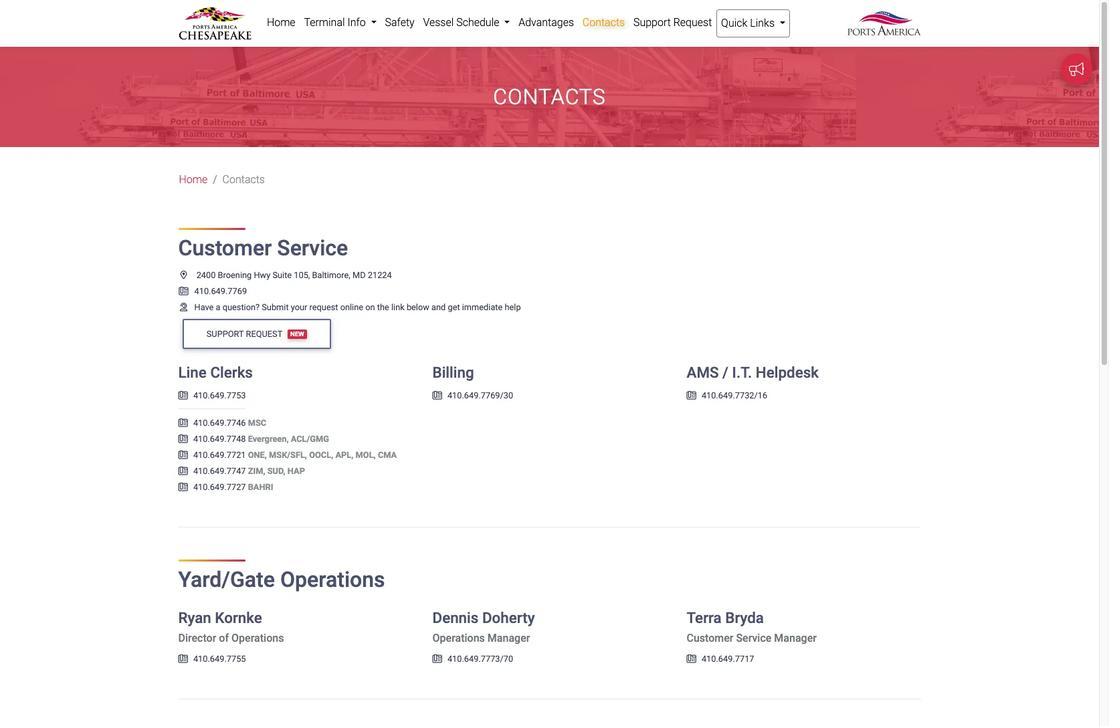 Task type: locate. For each thing, give the bounding box(es) containing it.
phone office image inside 410.649.7773/70 link
[[433, 656, 442, 664]]

submit
[[262, 302, 289, 312]]

get
[[448, 302, 460, 312]]

1 horizontal spatial manager
[[774, 633, 817, 645]]

support right contacts "link"
[[634, 16, 671, 29]]

phone office image left '410.649.7717'
[[687, 656, 697, 664]]

410.649.7721 one, msk/sfl, oocl, apl, mol, cma
[[193, 450, 397, 461]]

contacts inside "link"
[[583, 16, 625, 29]]

manager
[[488, 633, 530, 645], [774, 633, 817, 645]]

0 horizontal spatial home
[[179, 174, 208, 186]]

acl/gmg
[[291, 434, 329, 444]]

manager inside dennis doherty operations manager
[[488, 633, 530, 645]]

phone office image left 410.649.7721
[[178, 452, 188, 460]]

dennis
[[433, 609, 479, 627]]

2 manager from the left
[[774, 633, 817, 645]]

phone office image for 410.649.7717
[[687, 656, 697, 664]]

phone office image left 410.649.7727
[[178, 484, 188, 492]]

support down a
[[207, 329, 244, 339]]

support request down question?
[[207, 329, 283, 339]]

phone office image inside 410.649.7753 link
[[178, 392, 188, 401]]

phone office image inside 410.649.7755 link
[[178, 656, 188, 664]]

410.649.7769 link
[[178, 286, 247, 296]]

phone office image down billing
[[433, 392, 442, 401]]

phone office image left 410.649.7748
[[178, 436, 188, 444]]

2400 broening hwy suite 105, baltimore, md 21224
[[197, 270, 392, 280]]

0 horizontal spatial manager
[[488, 633, 530, 645]]

kornke
[[215, 609, 262, 627]]

contacts
[[583, 16, 625, 29], [493, 84, 606, 110], [223, 174, 265, 186]]

0 vertical spatial home link
[[263, 9, 300, 36]]

director
[[178, 633, 216, 645]]

phone office image up user headset icon
[[178, 288, 189, 296]]

phone office image inside 410.649.7769/30 link
[[433, 392, 442, 401]]

phone office image for 410.649.7721
[[178, 452, 188, 460]]

0 vertical spatial request
[[674, 16, 712, 29]]

request left quick
[[674, 16, 712, 29]]

/
[[723, 364, 729, 382]]

and
[[432, 302, 446, 312]]

hap
[[288, 467, 305, 477]]

phone office image for 410.649.7753
[[178, 392, 188, 401]]

service down bryda
[[736, 633, 772, 645]]

1 horizontal spatial service
[[736, 633, 772, 645]]

410.649.7769/30
[[448, 391, 513, 401]]

service
[[277, 236, 348, 261], [736, 633, 772, 645]]

2400 broening hwy suite 105, baltimore, md 21224 link
[[178, 270, 392, 280]]

410.649.7773/70 link
[[433, 654, 513, 664]]

0 vertical spatial home
[[267, 16, 296, 29]]

sud,
[[267, 467, 286, 477]]

support
[[634, 16, 671, 29], [207, 329, 244, 339]]

question?
[[223, 302, 260, 312]]

1 horizontal spatial request
[[674, 16, 712, 29]]

410.649.7746
[[193, 418, 246, 428]]

vessel schedule
[[423, 16, 502, 29]]

0 vertical spatial support request
[[634, 16, 712, 29]]

0 horizontal spatial home link
[[179, 172, 208, 188]]

baltimore,
[[312, 270, 351, 280]]

apl,
[[336, 450, 354, 461]]

dennis doherty operations manager
[[433, 609, 535, 645]]

1 horizontal spatial support
[[634, 16, 671, 29]]

1 vertical spatial home link
[[179, 172, 208, 188]]

1 horizontal spatial customer
[[687, 633, 734, 645]]

410.649.7773/70
[[448, 654, 513, 664]]

terra bryda customer service manager
[[687, 609, 817, 645]]

below
[[407, 302, 430, 312]]

410.649.7727 bahri
[[193, 483, 273, 493]]

phone office image inside 410.649.7769 link
[[178, 288, 189, 296]]

0 vertical spatial support
[[634, 16, 671, 29]]

ryan
[[178, 609, 211, 627]]

of
[[219, 633, 229, 645]]

have a question? submit your request online on the link below and get immediate help
[[194, 302, 521, 312]]

customer up broening at the left top of the page
[[178, 236, 272, 261]]

quick links
[[721, 17, 777, 29]]

phone office image
[[178, 288, 189, 296], [687, 392, 697, 401], [178, 420, 188, 428], [178, 436, 188, 444], [178, 452, 188, 460], [178, 484, 188, 492], [178, 656, 188, 664], [433, 656, 442, 664]]

410.649.7769
[[194, 286, 247, 296]]

immediate
[[462, 302, 503, 312]]

i.t.
[[732, 364, 752, 382]]

terminal info
[[304, 16, 368, 29]]

0 horizontal spatial support
[[207, 329, 244, 339]]

1 horizontal spatial support request
[[634, 16, 712, 29]]

yard/gate
[[178, 568, 275, 593]]

1 manager from the left
[[488, 633, 530, 645]]

user headset image
[[178, 304, 189, 312]]

home link
[[263, 9, 300, 36], [179, 172, 208, 188]]

customer
[[178, 236, 272, 261], [687, 633, 734, 645]]

phone office image left 410.649.7746
[[178, 420, 188, 428]]

customer service
[[178, 236, 348, 261]]

410.649.7717 link
[[687, 654, 754, 664]]

phone office image down ams
[[687, 392, 697, 401]]

phone office image inside 410.649.7717 link
[[687, 656, 697, 664]]

410.649.7755
[[193, 654, 246, 664]]

msk/sfl,
[[269, 450, 307, 461]]

request down submit
[[246, 329, 283, 339]]

0 vertical spatial customer
[[178, 236, 272, 261]]

0 horizontal spatial request
[[246, 329, 283, 339]]

1 vertical spatial support request
[[207, 329, 283, 339]]

request
[[674, 16, 712, 29], [246, 329, 283, 339]]

map marker alt image
[[178, 272, 189, 280]]

0 vertical spatial contacts
[[583, 16, 625, 29]]

ams
[[687, 364, 719, 382]]

410.649.7727
[[193, 483, 246, 493]]

phone office image left 410.649.7773/70
[[433, 656, 442, 664]]

doherty
[[482, 609, 535, 627]]

home
[[267, 16, 296, 29], [179, 174, 208, 186]]

phone office image down "director"
[[178, 656, 188, 664]]

support request left quick
[[634, 16, 712, 29]]

1 vertical spatial customer
[[687, 633, 734, 645]]

phone office image for 410.649.7755
[[178, 656, 188, 664]]

helpdesk
[[756, 364, 819, 382]]

line
[[178, 364, 207, 382]]

0 vertical spatial service
[[277, 236, 348, 261]]

phone office image left 410.649.7747 at the left
[[178, 468, 188, 476]]

phone office image for 410.649.7773/70
[[433, 656, 442, 664]]

phone office image down line
[[178, 392, 188, 401]]

advantages
[[519, 16, 574, 29]]

clerks
[[210, 364, 253, 382]]

link
[[391, 302, 405, 312]]

mol,
[[356, 450, 376, 461]]

410.649.7747
[[193, 467, 246, 477]]

online
[[340, 302, 363, 312]]

zim,
[[248, 467, 265, 477]]

phone office image inside 410.649.7732/16 link
[[687, 392, 697, 401]]

0 horizontal spatial service
[[277, 236, 348, 261]]

cma
[[378, 450, 397, 461]]

service up 105,
[[277, 236, 348, 261]]

customer down terra
[[687, 633, 734, 645]]

1 vertical spatial service
[[736, 633, 772, 645]]

phone office image
[[178, 392, 188, 401], [433, 392, 442, 401], [178, 468, 188, 476], [687, 656, 697, 664]]



Task type: vqa. For each thing, say whether or not it's contained in the screenshot.


Task type: describe. For each thing, give the bounding box(es) containing it.
one,
[[248, 450, 267, 461]]

terminal
[[304, 16, 345, 29]]

vessel schedule link
[[419, 9, 514, 36]]

advantages link
[[514, 9, 578, 36]]

yard/gate operations
[[178, 568, 385, 593]]

ryan kornke director of operations
[[178, 609, 284, 645]]

md
[[353, 270, 366, 280]]

phone office image for 410.649.7746
[[178, 420, 188, 428]]

410.649.7717
[[702, 654, 754, 664]]

safety
[[385, 16, 415, 29]]

info
[[348, 16, 366, 29]]

410.649.7753
[[193, 391, 246, 401]]

on
[[366, 302, 375, 312]]

2400
[[197, 270, 216, 280]]

phone office image for 410.649.7732/16
[[687, 392, 697, 401]]

support inside support request link
[[634, 16, 671, 29]]

410.649.7748
[[193, 434, 246, 444]]

410.649.7746 msc
[[193, 418, 266, 428]]

manager inside terra bryda customer service manager
[[774, 633, 817, 645]]

schedule
[[456, 16, 499, 29]]

help
[[505, 302, 521, 312]]

hwy
[[254, 270, 270, 280]]

410.649.7732/16
[[702, 391, 768, 401]]

1 vertical spatial request
[[246, 329, 283, 339]]

410.649.7753 link
[[178, 391, 246, 401]]

bryda
[[726, 609, 764, 627]]

suite
[[273, 270, 292, 280]]

phone office image for 410.649.7769/30
[[433, 392, 442, 401]]

the
[[377, 302, 389, 312]]

quick
[[721, 17, 748, 29]]

vessel
[[423, 16, 454, 29]]

2 vertical spatial contacts
[[223, 174, 265, 186]]

links
[[750, 17, 775, 29]]

operations inside dennis doherty operations manager
[[433, 633, 485, 645]]

customer inside terra bryda customer service manager
[[687, 633, 734, 645]]

msc
[[248, 418, 266, 428]]

phone office image for 410.649.7727
[[178, 484, 188, 492]]

1 horizontal spatial home link
[[263, 9, 300, 36]]

service inside terra bryda customer service manager
[[736, 633, 772, 645]]

phone office image for 410.649.7747
[[178, 468, 188, 476]]

1 vertical spatial home
[[179, 174, 208, 186]]

105,
[[294, 270, 310, 280]]

1 horizontal spatial home
[[267, 16, 296, 29]]

new
[[290, 331, 304, 338]]

410.649.7732/16 link
[[687, 391, 768, 401]]

410.649.7721
[[193, 450, 246, 461]]

0 horizontal spatial customer
[[178, 236, 272, 261]]

1 vertical spatial contacts
[[493, 84, 606, 110]]

support request link
[[629, 9, 716, 36]]

oocl,
[[309, 450, 333, 461]]

terminal info link
[[300, 9, 381, 36]]

410.649.7769/30 link
[[433, 391, 513, 401]]

0 horizontal spatial support request
[[207, 329, 283, 339]]

phone office image for 410.649.7748
[[178, 436, 188, 444]]

410.649.7755 link
[[178, 654, 246, 664]]

have a question? submit your request online on the link below and get immediate help link
[[178, 302, 521, 312]]

410.649.7747 zim, sud, hap
[[193, 467, 305, 477]]

phone office image for 410.649.7769
[[178, 288, 189, 296]]

broening
[[218, 270, 252, 280]]

billing
[[433, 364, 474, 382]]

bahri
[[248, 483, 273, 493]]

evergreen,
[[248, 434, 289, 444]]

safety link
[[381, 9, 419, 36]]

a
[[216, 302, 221, 312]]

21224
[[368, 270, 392, 280]]

your
[[291, 302, 307, 312]]

contacts link
[[578, 9, 629, 36]]

request
[[310, 302, 338, 312]]

terra
[[687, 609, 722, 627]]

quick links link
[[716, 9, 791, 37]]

operations inside ryan kornke director of operations
[[232, 633, 284, 645]]

have
[[194, 302, 214, 312]]

line clerks
[[178, 364, 253, 382]]

ams / i.t. helpdesk
[[687, 364, 819, 382]]

1 vertical spatial support
[[207, 329, 244, 339]]

410.649.7748 evergreen, acl/gmg
[[193, 434, 329, 444]]



